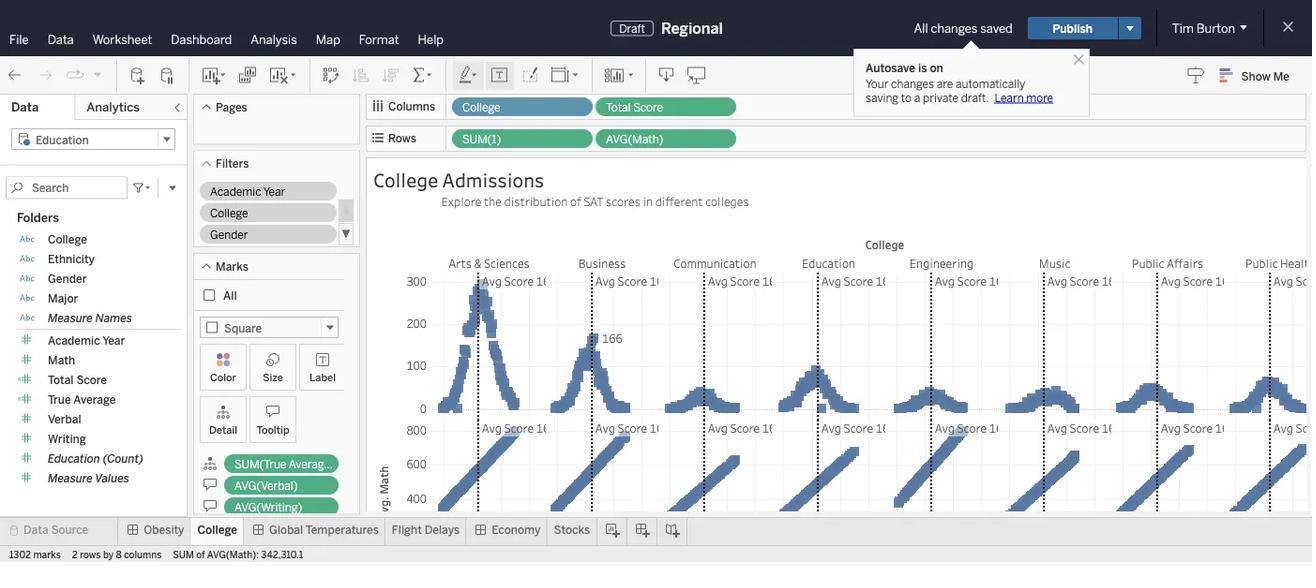 Task type: locate. For each thing, give the bounding box(es) containing it.
flight
[[392, 524, 422, 538]]

1 vertical spatial score
[[76, 374, 107, 387]]

college down "rows" at the left of page
[[373, 167, 438, 193]]

stocks
[[554, 524, 590, 538]]

gender down ethnicity
[[48, 272, 87, 286]]

0 vertical spatial data
[[48, 32, 74, 47]]

342,310.1
[[261, 550, 303, 561]]

1 horizontal spatial academic year
[[210, 185, 285, 199]]

academic year down measure names
[[48, 334, 125, 348]]

autosave
[[866, 61, 916, 75]]

college up the avg(math):
[[198, 524, 237, 538]]

1 horizontal spatial year
[[263, 185, 285, 199]]

data up 1302 marks
[[23, 524, 48, 538]]

worksheet
[[93, 32, 152, 47]]

names
[[95, 312, 132, 325]]

1 measure from the top
[[48, 312, 93, 325]]

0 vertical spatial of
[[570, 194, 581, 209]]

sort descending image
[[382, 66, 401, 85]]

columns
[[124, 550, 162, 561]]

1 horizontal spatial all
[[914, 21, 928, 36]]

score
[[633, 101, 663, 114], [76, 374, 107, 387]]

of inside college admissions explore the distribution of sat scores in different colleges
[[570, 194, 581, 209]]

color
[[210, 372, 236, 384]]

gender
[[210, 228, 248, 242], [48, 272, 87, 286]]

0 vertical spatial year
[[263, 185, 285, 199]]

total score
[[606, 101, 663, 114], [48, 374, 107, 387]]

avg(math):
[[207, 550, 259, 561]]

total down the show/hide cards icon
[[606, 101, 631, 114]]

0 vertical spatial all
[[914, 21, 928, 36]]

1 horizontal spatial gender
[[210, 228, 248, 242]]

0 horizontal spatial year
[[102, 334, 125, 348]]

score up avg(math)
[[633, 101, 663, 114]]

all down marks
[[223, 288, 237, 302]]

global temperatures
[[269, 524, 379, 538]]

1302 marks
[[9, 550, 61, 561]]

8
[[116, 550, 122, 561]]

undo image
[[6, 66, 24, 85]]

1 horizontal spatial total
[[606, 101, 631, 114]]

scores
[[606, 194, 641, 209]]

academic up the math
[[48, 334, 100, 348]]

math
[[48, 354, 75, 367]]

tooltip
[[257, 424, 289, 437]]

0 horizontal spatial academic
[[48, 334, 100, 348]]

education
[[48, 452, 100, 466]]

sat
[[584, 194, 604, 209]]

draft
[[619, 21, 645, 35]]

academic down filters
[[210, 185, 261, 199]]

1 vertical spatial measure
[[48, 472, 93, 486]]

0 vertical spatial academic year
[[210, 185, 285, 199]]

total
[[606, 101, 631, 114], [48, 374, 74, 387]]

changes left saved
[[931, 21, 978, 36]]

avg(math)
[[606, 133, 664, 146]]

of left sat on the top left
[[570, 194, 581, 209]]

changes for your
[[891, 77, 934, 91]]

0 horizontal spatial total
[[48, 374, 74, 387]]

college down filters
[[210, 207, 248, 220]]

college up ethnicity
[[48, 233, 87, 246]]

fit image
[[551, 66, 581, 85]]

tim burton
[[1173, 21, 1236, 36]]

explore
[[441, 194, 482, 209]]

2 measure from the top
[[48, 472, 93, 486]]

all
[[914, 21, 928, 36], [223, 288, 237, 302]]

changes inside your changes are automatically saving to a private draft.
[[891, 77, 934, 91]]

marks. press enter to open the view data window.. use arrow keys to navigate data visualization elements. image
[[433, 273, 1313, 563]]

▼
[[341, 228, 352, 241]]

score up average
[[76, 374, 107, 387]]

show me
[[1242, 69, 1290, 83]]

admissions
[[442, 167, 544, 193]]

0 vertical spatial total
[[606, 101, 631, 114]]

0 vertical spatial total score
[[606, 101, 663, 114]]

measure down education at the bottom
[[48, 472, 93, 486]]

0 horizontal spatial score
[[76, 374, 107, 387]]

rows
[[80, 550, 101, 561]]

draft.
[[961, 91, 989, 105]]

new worksheet image
[[201, 66, 227, 85]]

0 horizontal spatial all
[[223, 288, 237, 302]]

0 horizontal spatial total score
[[48, 374, 107, 387]]

show/hide cards image
[[604, 66, 634, 85]]

1 vertical spatial total
[[48, 374, 74, 387]]

publish
[[1053, 21, 1093, 35]]

academic year down filters
[[210, 185, 285, 199]]

Education, College. Press Space to toggle selection. Press Escape to go back to the left margin. Use arrow keys to navigate headers text field
[[772, 254, 886, 273]]

measure for measure names
[[48, 312, 93, 325]]

average
[[73, 393, 116, 407]]

close image
[[1070, 51, 1088, 68]]

your
[[866, 77, 889, 91]]

▲
[[341, 204, 352, 218]]

all for all changes saved
[[914, 21, 928, 36]]

total down the math
[[48, 374, 74, 387]]

0 vertical spatial changes
[[931, 21, 978, 36]]

measure down major
[[48, 312, 93, 325]]

0 horizontal spatial academic year
[[48, 334, 125, 348]]

me
[[1274, 69, 1290, 83]]

Search text field
[[6, 177, 128, 200]]

1 vertical spatial changes
[[891, 77, 934, 91]]

Public Health, College. Press Space to toggle selection. Press Escape to go back to the left margin. Use arrow keys to navigate headers text field
[[1224, 254, 1313, 273]]

total score up "true average"
[[48, 374, 107, 387]]

true average
[[48, 393, 116, 407]]

2
[[72, 550, 78, 561]]

clear sheet image
[[268, 66, 298, 85]]

ethnicity
[[48, 253, 95, 266]]

tim
[[1173, 21, 1194, 36]]

gender up marks
[[210, 228, 248, 242]]

college inside college admissions explore the distribution of sat scores in different colleges
[[373, 167, 438, 193]]

sum of avg(math): 342,310.1
[[173, 550, 303, 561]]

changes down autosave is on
[[891, 77, 934, 91]]

0 vertical spatial score
[[633, 101, 663, 114]]

total score up avg(math)
[[606, 101, 663, 114]]

sum
[[173, 550, 194, 561]]

open and edit this workbook in tableau desktop image
[[688, 66, 706, 85]]

0 vertical spatial gender
[[210, 228, 248, 242]]

data up replay animation icon at the left of the page
[[48, 32, 74, 47]]

0 vertical spatial academic
[[210, 185, 261, 199]]

a
[[915, 91, 921, 105]]

0 vertical spatial measure
[[48, 312, 93, 325]]

format workbook image
[[521, 66, 539, 85]]

1 vertical spatial academic year
[[48, 334, 125, 348]]

data down undo icon
[[11, 100, 39, 115]]

1 horizontal spatial total score
[[606, 101, 663, 114]]

hide mark labels image
[[491, 66, 509, 85]]

all up is
[[914, 21, 928, 36]]

Public Affairs, College. Press Space to toggle selection. Press Escape to go back to the left margin. Use arrow keys to navigate headers text field
[[1112, 254, 1224, 273]]

measure
[[48, 312, 93, 325], [48, 472, 93, 486]]

1 vertical spatial all
[[223, 288, 237, 302]]

1 horizontal spatial of
[[570, 194, 581, 209]]

1 vertical spatial total score
[[48, 374, 107, 387]]

columns
[[388, 100, 436, 114]]

of right "sum"
[[196, 550, 205, 561]]

college
[[463, 101, 501, 114], [373, 167, 438, 193], [210, 207, 248, 220], [48, 233, 87, 246], [866, 237, 905, 253], [198, 524, 237, 538]]

2 vertical spatial data
[[23, 524, 48, 538]]

0 horizontal spatial gender
[[48, 272, 87, 286]]

obesity
[[144, 524, 184, 538]]

help
[[418, 32, 444, 47]]

analytics
[[87, 100, 140, 115]]

size
[[263, 372, 283, 384]]

0 horizontal spatial of
[[196, 550, 205, 561]]

data
[[48, 32, 74, 47], [11, 100, 39, 115], [23, 524, 48, 538]]



Task type: describe. For each thing, give the bounding box(es) containing it.
folders
[[17, 210, 59, 225]]

distribution
[[504, 194, 568, 209]]

source
[[51, 524, 88, 538]]

show
[[1242, 69, 1271, 83]]

replay animation image
[[66, 66, 84, 85]]

1 horizontal spatial score
[[633, 101, 663, 114]]

detail
[[209, 424, 237, 437]]

measure values
[[48, 472, 129, 486]]

measure for measure values
[[48, 472, 93, 486]]

marks
[[33, 550, 61, 561]]

sum(true average)
[[235, 458, 334, 471]]

learn more
[[995, 91, 1054, 105]]

show me button
[[1212, 61, 1307, 90]]

Music, College. Press Space to toggle selection. Press Escape to go back to the left margin. Use arrow keys to navigate headers text field
[[998, 254, 1112, 273]]

economy
[[492, 524, 541, 538]]

swap rows and columns image
[[322, 66, 341, 85]]

collapse image
[[172, 102, 183, 114]]

is
[[918, 61, 927, 75]]

learn more link
[[989, 91, 1054, 105]]

different
[[655, 194, 703, 209]]

automatically
[[956, 77, 1026, 91]]

measure names
[[48, 312, 132, 325]]

college admissions explore the distribution of sat scores in different colleges
[[373, 167, 749, 209]]

saving
[[866, 91, 899, 105]]

temperatures
[[306, 524, 379, 538]]

file
[[9, 32, 29, 47]]

dashboard
[[171, 32, 232, 47]]

sum(true
[[235, 458, 287, 471]]

label
[[310, 372, 336, 384]]

1 vertical spatial year
[[102, 334, 125, 348]]

Arts & Sciences, College. Press Space to toggle selection. Press Escape to go back to the left margin. Use arrow keys to navigate headers text field
[[433, 254, 546, 273]]

download image
[[658, 66, 676, 85]]

all changes saved
[[914, 21, 1013, 36]]

1 vertical spatial data
[[11, 100, 39, 115]]

avg(writing)
[[235, 501, 302, 515]]

1 vertical spatial of
[[196, 550, 205, 561]]

format
[[359, 32, 399, 47]]

highlight image
[[458, 66, 479, 85]]

by
[[103, 550, 114, 561]]

autosave is on
[[866, 61, 944, 75]]

all for all
[[223, 288, 237, 302]]

redo image
[[36, 66, 54, 85]]

values
[[95, 472, 129, 486]]

1302
[[9, 550, 31, 561]]

learn
[[995, 91, 1024, 105]]

more
[[1027, 91, 1054, 105]]

writing
[[48, 433, 86, 446]]

changes for all
[[931, 21, 978, 36]]

on
[[930, 61, 944, 75]]

the
[[484, 194, 502, 209]]

1 vertical spatial academic
[[48, 334, 100, 348]]

education (count)
[[48, 452, 143, 466]]

true
[[48, 393, 71, 407]]

delays
[[425, 524, 460, 538]]

data guide image
[[1187, 66, 1206, 84]]

major
[[48, 292, 78, 306]]

flight delays
[[392, 524, 460, 538]]

your changes are automatically saving to a private draft.
[[866, 77, 1026, 105]]

analysis
[[251, 32, 297, 47]]

1 horizontal spatial academic
[[210, 185, 261, 199]]

to
[[901, 91, 912, 105]]

are
[[937, 77, 953, 91]]

avg(verbal)
[[235, 479, 298, 493]]

new data source image
[[129, 66, 147, 85]]

rows
[[388, 132, 417, 145]]

colleges
[[706, 194, 749, 209]]

verbal
[[48, 413, 81, 427]]

Business, College. Press Space to toggle selection. Press Escape to go back to the left margin. Use arrow keys to navigate headers text field
[[546, 254, 659, 273]]

replay animation image
[[92, 69, 103, 80]]

sort ascending image
[[352, 66, 371, 85]]

global
[[269, 524, 303, 538]]

college up the sum(1) on the top left of page
[[463, 101, 501, 114]]

private
[[923, 91, 959, 105]]

totals image
[[412, 66, 434, 85]]

duplicate image
[[238, 66, 257, 85]]

sum(1)
[[463, 133, 501, 146]]

burton
[[1197, 21, 1236, 36]]

1 vertical spatial gender
[[48, 272, 87, 286]]

2 rows by 8 columns
[[72, 550, 162, 561]]

Communication, College. Press Space to toggle selection. Press Escape to go back to the left margin. Use arrow keys to navigate headers text field
[[659, 254, 772, 273]]

data source
[[23, 524, 88, 538]]

Engineering, College. Press Space to toggle selection. Press Escape to go back to the left margin. Use arrow keys to navigate headers text field
[[886, 254, 998, 273]]

map
[[316, 32, 340, 47]]

in
[[643, 194, 653, 209]]

publish button
[[1028, 17, 1118, 39]]

average)
[[289, 458, 334, 471]]

(count)
[[103, 452, 143, 466]]

filters
[[216, 157, 249, 171]]

pause auto updates image
[[159, 66, 177, 85]]

college up education, college. press space to toggle selection. press escape to go back to the left margin. use arrow keys to navigate headers text field
[[866, 237, 905, 253]]

marks
[[216, 260, 249, 273]]

saved
[[981, 21, 1013, 36]]

regional
[[661, 19, 723, 37]]

pages
[[216, 100, 247, 114]]



Task type: vqa. For each thing, say whether or not it's contained in the screenshot.
Buy Now button
no



